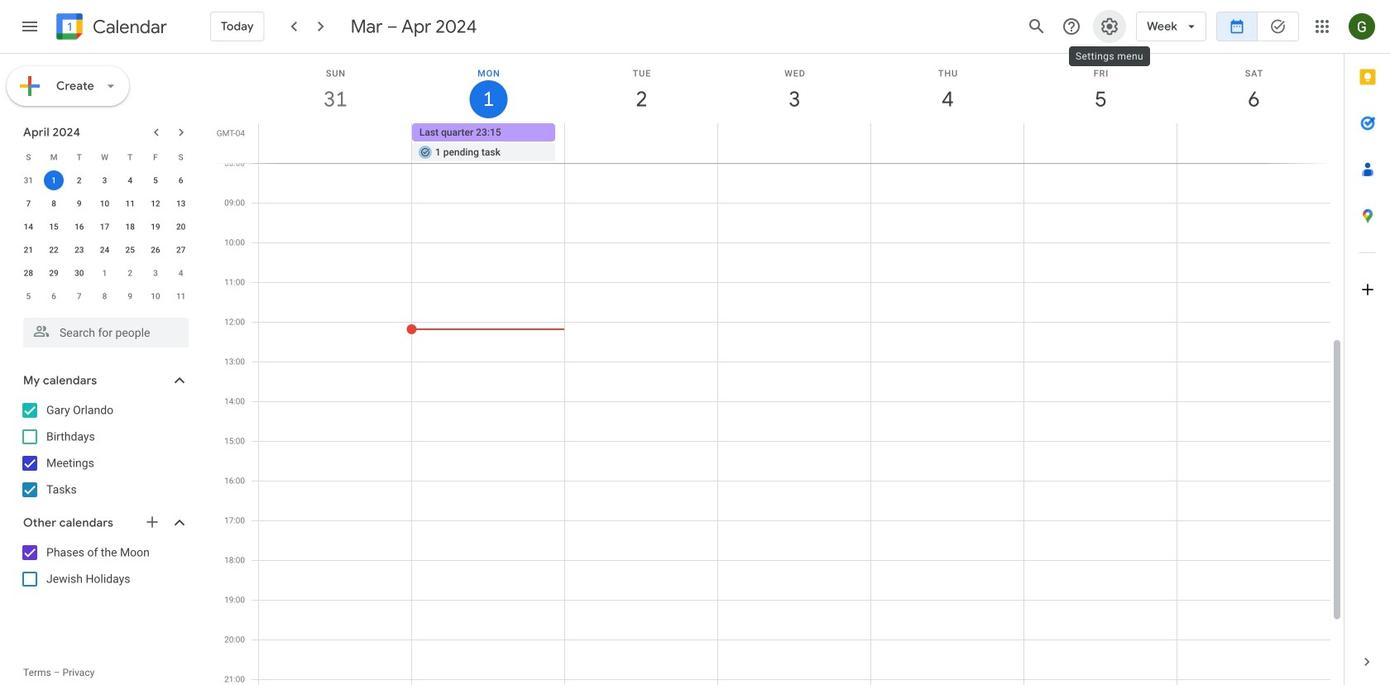 Task type: describe. For each thing, give the bounding box(es) containing it.
calendar element
[[53, 10, 167, 46]]

23 element
[[69, 240, 89, 260]]

may 7 element
[[69, 286, 89, 306]]

heading inside calendar 'element'
[[89, 17, 167, 37]]

main drawer image
[[20, 17, 40, 36]]

28 element
[[18, 263, 38, 283]]

april 2024 grid
[[16, 146, 194, 308]]

24 element
[[95, 240, 115, 260]]

30 element
[[69, 263, 89, 283]]

25 element
[[120, 240, 140, 260]]

5 element
[[146, 170, 165, 190]]

may 3 element
[[146, 263, 165, 283]]

21 element
[[18, 240, 38, 260]]

10 element
[[95, 194, 115, 214]]

18 element
[[120, 217, 140, 237]]

4 element
[[120, 170, 140, 190]]

march 31 element
[[18, 170, 38, 190]]

6 element
[[171, 170, 191, 190]]

may 1 element
[[95, 263, 115, 283]]

may 6 element
[[44, 286, 64, 306]]

19 element
[[146, 217, 165, 237]]

add other calendars image
[[144, 514, 161, 531]]

26 element
[[146, 240, 165, 260]]

may 2 element
[[120, 263, 140, 283]]

11 element
[[120, 194, 140, 214]]

14 element
[[18, 217, 38, 237]]



Task type: vqa. For each thing, say whether or not it's contained in the screenshot.
29 ELEMENT
yes



Task type: locate. For each thing, give the bounding box(es) containing it.
17 element
[[95, 217, 115, 237]]

may 8 element
[[95, 286, 115, 306]]

1, today element
[[44, 170, 64, 190]]

grid
[[212, 54, 1344, 685]]

12 element
[[146, 194, 165, 214]]

settings menu image
[[1100, 17, 1120, 36]]

tab list
[[1345, 54, 1390, 639]]

27 element
[[171, 240, 191, 260]]

Search for people text field
[[33, 318, 179, 348]]

9 element
[[69, 194, 89, 214]]

15 element
[[44, 217, 64, 237]]

20 element
[[171, 217, 191, 237]]

3 element
[[95, 170, 115, 190]]

16 element
[[69, 217, 89, 237]]

may 10 element
[[146, 286, 165, 306]]

row group
[[16, 169, 194, 308]]

heading
[[89, 17, 167, 37]]

cell inside april 2024 grid
[[41, 169, 67, 192]]

row
[[252, 123, 1344, 163], [16, 146, 194, 169], [16, 169, 194, 192], [16, 192, 194, 215], [16, 215, 194, 238], [16, 238, 194, 262], [16, 262, 194, 285], [16, 285, 194, 308]]

13 element
[[171, 194, 191, 214]]

2 element
[[69, 170, 89, 190]]

may 5 element
[[18, 286, 38, 306]]

7 element
[[18, 194, 38, 214]]

may 9 element
[[120, 286, 140, 306]]

None search field
[[0, 311, 205, 348]]

29 element
[[44, 263, 64, 283]]

may 4 element
[[171, 263, 191, 283]]

my calendars list
[[3, 397, 205, 503]]

8 element
[[44, 194, 64, 214]]

other calendars list
[[3, 540, 205, 593]]

cell
[[259, 123, 412, 163], [412, 123, 565, 163], [565, 123, 718, 163], [718, 123, 871, 163], [871, 123, 1024, 163], [1024, 123, 1177, 163], [1177, 123, 1330, 163], [41, 169, 67, 192]]

22 element
[[44, 240, 64, 260]]

may 11 element
[[171, 286, 191, 306]]



